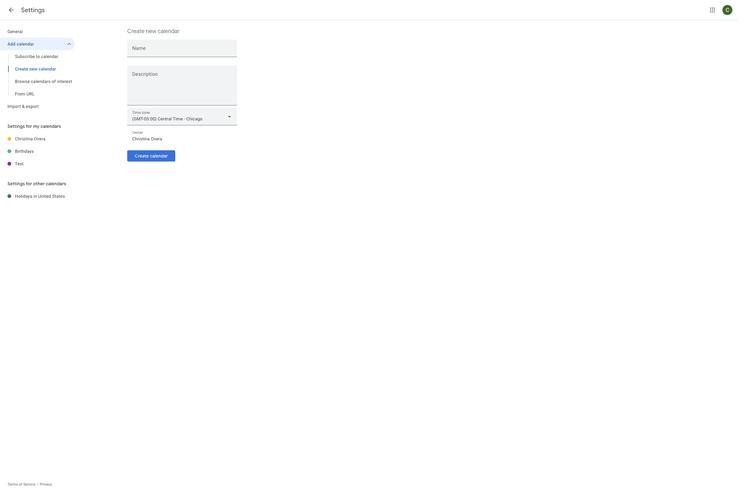 Task type: locate. For each thing, give the bounding box(es) containing it.
new
[[146, 28, 157, 35], [29, 66, 38, 71]]

create inside group
[[15, 66, 28, 71]]

calendar
[[158, 28, 180, 35], [17, 42, 34, 47], [41, 54, 58, 59], [39, 66, 56, 71], [150, 153, 168, 159]]

0 horizontal spatial create new calendar
[[15, 66, 56, 71]]

go back image
[[7, 6, 15, 14]]

1 vertical spatial settings
[[7, 124, 25, 129]]

birthdays
[[15, 149, 34, 154]]

1 vertical spatial calendars
[[41, 124, 61, 129]]

1 for from the top
[[26, 124, 32, 129]]

0 vertical spatial calendars
[[31, 79, 51, 84]]

create inside create calendar button
[[135, 153, 149, 159]]

calendars up url
[[31, 79, 51, 84]]

for
[[26, 124, 32, 129], [26, 181, 32, 187]]

of
[[52, 79, 56, 84], [19, 483, 22, 487]]

0 vertical spatial for
[[26, 124, 32, 129]]

–
[[36, 483, 39, 487]]

1 vertical spatial new
[[29, 66, 38, 71]]

0 vertical spatial of
[[52, 79, 56, 84]]

2 vertical spatial calendars
[[46, 181, 66, 187]]

2 for from the top
[[26, 181, 32, 187]]

settings up christina
[[7, 124, 25, 129]]

0 vertical spatial settings
[[21, 6, 45, 14]]

create new calendar
[[127, 28, 180, 35], [15, 66, 56, 71]]

test tree item
[[0, 158, 75, 170]]

in
[[33, 194, 37, 199]]

holidays
[[15, 194, 32, 199]]

0 vertical spatial create
[[127, 28, 145, 35]]

for left my
[[26, 124, 32, 129]]

settings for my calendars tree
[[0, 133, 75, 170]]

2 vertical spatial settings
[[7, 181, 25, 187]]

calendars
[[31, 79, 51, 84], [41, 124, 61, 129], [46, 181, 66, 187]]

2 vertical spatial create
[[135, 153, 149, 159]]

test link
[[15, 158, 75, 170]]

1 horizontal spatial of
[[52, 79, 56, 84]]

group
[[0, 50, 75, 100]]

0 vertical spatial new
[[146, 28, 157, 35]]

None text field
[[132, 135, 232, 143]]

terms
[[7, 483, 18, 487]]

calendars right my
[[41, 124, 61, 129]]

1 horizontal spatial new
[[146, 28, 157, 35]]

calendars inside group
[[31, 79, 51, 84]]

for left other
[[26, 181, 32, 187]]

None field
[[127, 108, 237, 125]]

christina overa
[[15, 136, 46, 141]]

overa
[[34, 136, 46, 141]]

test
[[15, 161, 24, 166]]

create calendar button
[[127, 149, 176, 164]]

import & export
[[7, 104, 39, 109]]

1 vertical spatial create new calendar
[[15, 66, 56, 71]]

settings right go back icon in the left top of the page
[[21, 6, 45, 14]]

create
[[127, 28, 145, 35], [15, 66, 28, 71], [135, 153, 149, 159]]

calendars up states
[[46, 181, 66, 187]]

general
[[7, 29, 23, 34]]

new inside group
[[29, 66, 38, 71]]

create for create calendar button
[[135, 153, 149, 159]]

service
[[23, 483, 35, 487]]

terms of service – privacy
[[7, 483, 52, 487]]

1 vertical spatial of
[[19, 483, 22, 487]]

birthdays link
[[15, 145, 75, 158]]

tree
[[0, 25, 75, 113]]

None text field
[[132, 46, 232, 55], [127, 73, 237, 103], [132, 46, 232, 55], [127, 73, 237, 103]]

0 horizontal spatial new
[[29, 66, 38, 71]]

christina overa tree item
[[0, 133, 75, 145]]

create for group containing subscribe to calendar
[[15, 66, 28, 71]]

subscribe to calendar
[[15, 54, 58, 59]]

1 horizontal spatial create new calendar
[[127, 28, 180, 35]]

birthdays tree item
[[0, 145, 75, 158]]

of right terms
[[19, 483, 22, 487]]

of left interest
[[52, 79, 56, 84]]

holidays in united states link
[[15, 190, 75, 203]]

calendar inside tree item
[[17, 42, 34, 47]]

christina
[[15, 136, 33, 141]]

from url
[[15, 91, 35, 96]]

settings
[[21, 6, 45, 14], [7, 124, 25, 129], [7, 181, 25, 187]]

settings up the holidays
[[7, 181, 25, 187]]

to
[[36, 54, 40, 59]]

1 vertical spatial for
[[26, 181, 32, 187]]

url
[[26, 91, 35, 96]]

1 vertical spatial create
[[15, 66, 28, 71]]

privacy link
[[40, 483, 52, 487]]



Task type: describe. For each thing, give the bounding box(es) containing it.
united
[[38, 194, 51, 199]]

holidays in united states
[[15, 194, 65, 199]]

calendars for my
[[41, 124, 61, 129]]

create new calendar inside tree
[[15, 66, 56, 71]]

interest
[[57, 79, 72, 84]]

import
[[7, 104, 21, 109]]

settings for settings for my calendars
[[7, 124, 25, 129]]

calendars for other
[[46, 181, 66, 187]]

settings for settings
[[21, 6, 45, 14]]

browse
[[15, 79, 30, 84]]

0 vertical spatial create new calendar
[[127, 28, 180, 35]]

terms of service link
[[7, 483, 35, 487]]

privacy
[[40, 483, 52, 487]]

settings for settings for other calendars
[[7, 181, 25, 187]]

settings heading
[[21, 6, 45, 14]]

export
[[26, 104, 39, 109]]

add calendar tree item
[[0, 38, 75, 50]]

for for other
[[26, 181, 32, 187]]

settings for other calendars
[[7, 181, 66, 187]]

add
[[7, 42, 16, 47]]

subscribe
[[15, 54, 35, 59]]

from
[[15, 91, 25, 96]]

&
[[22, 104, 25, 109]]

group containing subscribe to calendar
[[0, 50, 75, 100]]

tree containing general
[[0, 25, 75, 113]]

add calendar
[[7, 42, 34, 47]]

create calendar
[[135, 153, 168, 159]]

calendar inside button
[[150, 153, 168, 159]]

holidays in united states tree item
[[0, 190, 75, 203]]

states
[[52, 194, 65, 199]]

browse calendars of interest
[[15, 79, 72, 84]]

other
[[33, 181, 45, 187]]

my
[[33, 124, 40, 129]]

0 horizontal spatial of
[[19, 483, 22, 487]]

of inside group
[[52, 79, 56, 84]]

settings for my calendars
[[7, 124, 61, 129]]

for for my
[[26, 124, 32, 129]]



Task type: vqa. For each thing, say whether or not it's contained in the screenshot.
the From URL at the top left of the page
yes



